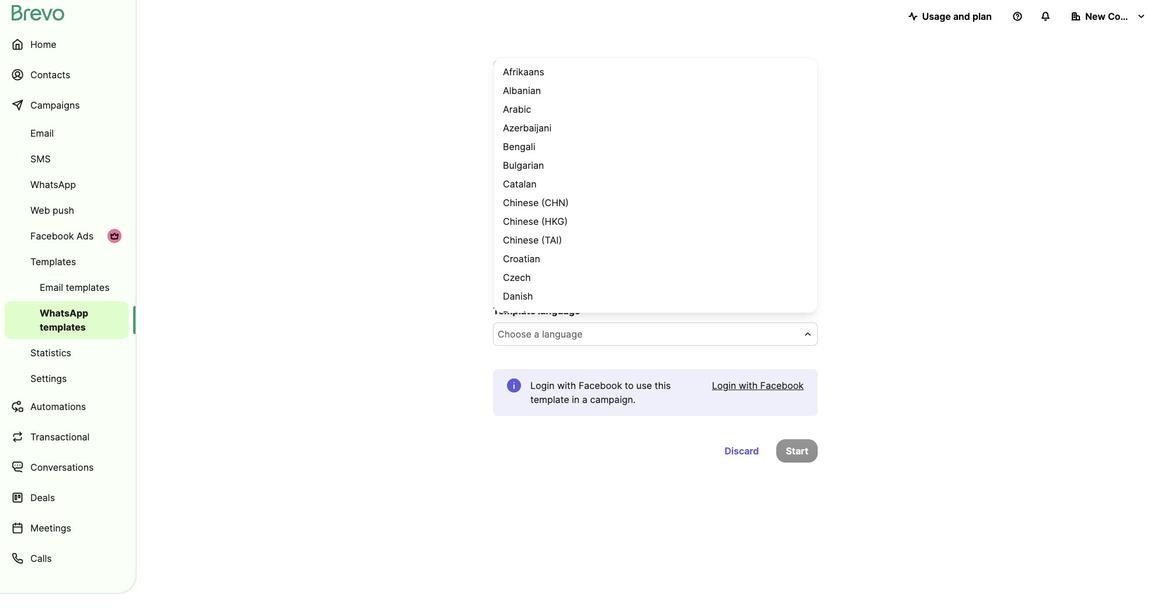 Task type: locate. For each thing, give the bounding box(es) containing it.
* for template type *
[[561, 226, 566, 237]]

1 vertical spatial email
[[40, 282, 63, 293]]

email up sms
[[30, 127, 54, 139]]

1 chinese from the top
[[503, 197, 539, 209]]

list box containing afrikaans
[[493, 57, 818, 324]]

2 vertical spatial template
[[493, 305, 536, 317]]

marketing down chinese (tai)
[[498, 249, 542, 261]]

facebook ads
[[30, 230, 93, 242]]

catalan
[[503, 178, 537, 190]]

alert
[[493, 369, 818, 416]]

language inside popup button
[[542, 328, 583, 340]]

messages.
[[493, 280, 534, 290]]

template
[[627, 57, 686, 74], [625, 104, 664, 116], [719, 118, 758, 130], [530, 394, 569, 405]]

use
[[636, 380, 652, 391]]

email down templates
[[40, 282, 63, 293]]

1 vertical spatial to
[[596, 132, 604, 144]]

0 vertical spatial email
[[30, 127, 54, 139]]

a right create
[[541, 57, 550, 74]]

marketing down croatian
[[525, 271, 564, 280]]

and inside usage and plan button
[[953, 11, 970, 22]]

facebook for login with facebook to use this template in a campaign.
[[579, 380, 622, 391]]

be right needs
[[802, 118, 813, 130]]

3 template from the top
[[493, 305, 536, 317]]

before
[[632, 132, 661, 144]]

chinese
[[503, 197, 539, 209], [503, 216, 539, 227], [503, 234, 539, 246]]

login inside login with facebook to use this template in a campaign.
[[530, 380, 555, 391]]

that
[[666, 104, 684, 116]]

choose
[[493, 271, 523, 280], [498, 328, 532, 340]]

calls
[[30, 553, 52, 564]]

start button
[[777, 439, 818, 463]]

design a whatsapp message template that can be used for your whatsapp campaigns or transactional sendings. a template needs to be submitted for approval to meta before it can be sent.
[[493, 104, 813, 144]]

and inside choose marketing for promotional communication and utility for informational messages.
[[688, 271, 703, 280]]

facebook
[[30, 230, 74, 242], [579, 380, 622, 391], [760, 380, 804, 391]]

0 vertical spatial templates
[[66, 282, 110, 293]]

whatsapp
[[553, 57, 624, 74], [534, 104, 580, 116], [493, 118, 539, 130], [30, 179, 76, 190], [40, 307, 88, 319]]

a right the in
[[582, 394, 588, 405]]

1 login from the left
[[530, 380, 555, 391]]

template
[[493, 169, 536, 181], [493, 226, 536, 237], [493, 305, 536, 317]]

1 vertical spatial *
[[583, 305, 588, 317]]

chinese (hkg)
[[503, 216, 568, 227]]

login inside login with facebook link
[[712, 380, 736, 391]]

facebook ads link
[[5, 224, 129, 248]]

0 vertical spatial template
[[493, 169, 536, 181]]

choose down dutch
[[498, 328, 532, 340]]

2 with from the left
[[739, 380, 758, 391]]

* down promotional on the top of the page
[[583, 305, 588, 317]]

whatsapp up submitted
[[493, 118, 539, 130]]

facebook inside login with facebook to use this template in a campaign.
[[579, 380, 622, 391]]

email
[[30, 127, 54, 139], [40, 282, 63, 293]]

whatsapp down email templates link
[[40, 307, 88, 319]]

language down template language *
[[542, 328, 583, 340]]

chinese for chinese (tai)
[[503, 234, 539, 246]]

templates up statistics link
[[40, 321, 86, 333]]

marketing button
[[493, 243, 818, 266]]

czech
[[503, 272, 531, 283]]

1 vertical spatial language
[[542, 328, 583, 340]]

conversations
[[30, 462, 94, 473]]

0 horizontal spatial and
[[688, 271, 703, 280]]

0 vertical spatial transactional
[[603, 118, 663, 130]]

0 vertical spatial *
[[561, 226, 566, 237]]

template for template type *
[[493, 226, 536, 237]]

2 template from the top
[[493, 226, 536, 237]]

campaigns
[[541, 118, 589, 130]]

transactional
[[603, 118, 663, 130], [30, 431, 90, 443]]

transactional up before at the right
[[603, 118, 663, 130]]

1 vertical spatial can
[[672, 132, 688, 144]]

be
[[705, 104, 716, 116], [802, 118, 813, 130], [690, 132, 702, 144]]

template for template name
[[493, 169, 536, 181]]

templates down templates link
[[66, 282, 110, 293]]

*
[[561, 226, 566, 237], [583, 305, 588, 317]]

1 vertical spatial and
[[688, 271, 703, 280]]

for left your
[[743, 104, 755, 116]]

1 template from the top
[[493, 169, 536, 181]]

with
[[557, 380, 576, 391], [739, 380, 758, 391]]

sendings.
[[665, 118, 708, 130]]

2 login from the left
[[712, 380, 736, 391]]

* for template language *
[[583, 305, 588, 317]]

None field
[[498, 327, 799, 341]]

0 horizontal spatial be
[[690, 132, 702, 144]]

web push
[[30, 204, 74, 216]]

list box
[[493, 57, 818, 324]]

2 horizontal spatial be
[[802, 118, 813, 130]]

templates inside 'whatsapp templates'
[[40, 321, 86, 333]]

settings link
[[5, 367, 129, 390]]

can right it
[[672, 132, 688, 144]]

template name
[[493, 169, 563, 181]]

for
[[743, 104, 755, 116], [540, 132, 552, 144], [566, 271, 577, 280], [730, 271, 740, 280]]

language
[[538, 305, 580, 317], [542, 328, 583, 340]]

calls link
[[5, 545, 129, 573]]

2 vertical spatial to
[[625, 380, 634, 391]]

2 horizontal spatial facebook
[[760, 380, 804, 391]]

a down template language *
[[534, 328, 539, 340]]

1 horizontal spatial *
[[583, 305, 588, 317]]

0 vertical spatial be
[[705, 104, 716, 116]]

template down used
[[719, 118, 758, 130]]

0 vertical spatial to
[[791, 118, 799, 130]]

company
[[1108, 11, 1151, 22]]

template down bengali
[[493, 169, 536, 181]]

1 horizontal spatial to
[[625, 380, 634, 391]]

sms
[[30, 153, 51, 165]]

meetings
[[30, 522, 71, 534]]

to
[[791, 118, 799, 130], [596, 132, 604, 144], [625, 380, 634, 391]]

contacts
[[30, 69, 70, 81]]

a inside popup button
[[534, 328, 539, 340]]

chinese for chinese (chn)
[[503, 197, 539, 209]]

and left utility
[[688, 271, 703, 280]]

to right needs
[[791, 118, 799, 130]]

choose inside choose marketing for promotional communication and utility for informational messages.
[[493, 271, 523, 280]]

whatsapp inside whatsapp templates link
[[40, 307, 88, 319]]

chinese up chinese (tai)
[[503, 216, 539, 227]]

choose inside popup button
[[498, 328, 532, 340]]

login for login with facebook to use this template in a campaign.
[[530, 380, 555, 391]]

chinese down the catalan at the left of page
[[503, 197, 539, 209]]

(hkg)
[[541, 216, 568, 227]]

and left the plan
[[953, 11, 970, 22]]

1 horizontal spatial and
[[953, 11, 970, 22]]

1 vertical spatial be
[[802, 118, 813, 130]]

sent.
[[704, 132, 726, 144]]

1 horizontal spatial transactional
[[603, 118, 663, 130]]

a up azerbaijani
[[526, 104, 531, 116]]

0 vertical spatial chinese
[[503, 197, 539, 209]]

1 vertical spatial templates
[[40, 321, 86, 333]]

can
[[686, 104, 702, 116], [672, 132, 688, 144]]

0 horizontal spatial *
[[561, 226, 566, 237]]

0 horizontal spatial login
[[530, 380, 555, 391]]

1 vertical spatial template
[[493, 226, 536, 237]]

in
[[572, 394, 580, 405]]

used
[[719, 104, 741, 116]]

marketing
[[498, 249, 542, 261], [525, 271, 564, 280]]

be down sendings.
[[690, 132, 702, 144]]

chinese for chinese (hkg)
[[503, 216, 539, 227]]

0 vertical spatial marketing
[[498, 249, 542, 261]]

1 horizontal spatial login
[[712, 380, 736, 391]]

2 vertical spatial be
[[690, 132, 702, 144]]

whatsapp up the web push
[[30, 179, 76, 190]]

3 chinese from the top
[[503, 234, 539, 246]]

for down campaigns
[[540, 132, 552, 144]]

conversations link
[[5, 453, 129, 481]]

web push link
[[5, 199, 129, 222]]

1 horizontal spatial with
[[739, 380, 758, 391]]

start
[[786, 445, 809, 457]]

arabic
[[503, 103, 531, 115]]

with inside login with facebook to use this template in a campaign.
[[557, 380, 576, 391]]

be up a
[[705, 104, 716, 116]]

transactional down automations
[[30, 431, 90, 443]]

home
[[30, 39, 56, 50]]

usage
[[922, 11, 951, 22]]

meetings link
[[5, 514, 129, 542]]

Type the name of your template text field
[[493, 187, 818, 210]]

1 with from the left
[[557, 380, 576, 391]]

1 vertical spatial choose
[[498, 328, 532, 340]]

a
[[541, 57, 550, 74], [526, 104, 531, 116], [534, 328, 539, 340], [582, 394, 588, 405]]

to down or
[[596, 132, 604, 144]]

to left the use
[[625, 380, 634, 391]]

0 vertical spatial and
[[953, 11, 970, 22]]

template up croatian
[[493, 226, 536, 237]]

0 horizontal spatial with
[[557, 380, 576, 391]]

submitted
[[493, 132, 538, 144]]

template down "danish" on the left of page
[[493, 305, 536, 317]]

2 chinese from the top
[[503, 216, 539, 227]]

1 horizontal spatial facebook
[[579, 380, 622, 391]]

1 vertical spatial marketing
[[525, 271, 564, 280]]

0 vertical spatial choose
[[493, 271, 523, 280]]

template left the in
[[530, 394, 569, 405]]

(chn)
[[541, 197, 569, 209]]

campaigns
[[30, 99, 80, 111]]

2 vertical spatial chinese
[[503, 234, 539, 246]]

promotional
[[579, 271, 625, 280]]

0 horizontal spatial transactional
[[30, 431, 90, 443]]

language up choose a language
[[538, 305, 580, 317]]

this
[[655, 380, 671, 391]]

chinese up croatian
[[503, 234, 539, 246]]

bengali
[[503, 141, 535, 152]]

login
[[530, 380, 555, 391], [712, 380, 736, 391]]

transactional link
[[5, 423, 129, 451]]

can up sendings.
[[686, 104, 702, 116]]

login with facebook to use this template in a campaign.
[[530, 380, 671, 405]]

a inside design a whatsapp message template that can be used for your whatsapp campaigns or transactional sendings. a template needs to be submitted for approval to meta before it can be sent.
[[526, 104, 531, 116]]

1 vertical spatial chinese
[[503, 216, 539, 227]]

facebook for login with facebook
[[760, 380, 804, 391]]

create a whatsapp template
[[493, 57, 686, 74]]

templates
[[66, 282, 110, 293], [40, 321, 86, 333]]

new company
[[1086, 11, 1151, 22]]

* right the type
[[561, 226, 566, 237]]

choose down croatian
[[493, 271, 523, 280]]

none field inside choose a language popup button
[[498, 327, 799, 341]]



Task type: describe. For each thing, give the bounding box(es) containing it.
bulgarian
[[503, 159, 544, 171]]

template up before at the right
[[625, 104, 664, 116]]

marketing inside choose marketing for promotional communication and utility for informational messages.
[[525, 271, 564, 280]]

login for login with facebook
[[712, 380, 736, 391]]

whatsapp up "message"
[[553, 57, 624, 74]]

utility
[[705, 271, 727, 280]]

deals link
[[5, 484, 129, 512]]

transactional inside design a whatsapp message template that can be used for your whatsapp campaigns or transactional sendings. a template needs to be submitted for approval to meta before it can be sent.
[[603, 118, 663, 130]]

0 horizontal spatial facebook
[[30, 230, 74, 242]]

design
[[493, 104, 524, 116]]

60
[[803, 193, 813, 203]]

choose for choose a language
[[498, 328, 532, 340]]

name
[[538, 169, 563, 181]]

plan
[[973, 11, 992, 22]]

campaigns link
[[5, 91, 129, 119]]

sms link
[[5, 147, 129, 171]]

choose for choose marketing for promotional communication and utility for informational messages.
[[493, 271, 523, 280]]

automations
[[30, 401, 86, 412]]

chinese (tai)
[[503, 234, 562, 246]]

login with facebook
[[712, 380, 804, 391]]

for left promotional on the top of the page
[[566, 271, 577, 280]]

afrikaans
[[503, 66, 544, 78]]

login with facebook link
[[712, 379, 804, 393]]

templates
[[30, 256, 76, 268]]

new
[[1086, 11, 1106, 22]]

it
[[664, 132, 669, 144]]

approval
[[555, 132, 593, 144]]

0 vertical spatial can
[[686, 104, 702, 116]]

with for login with facebook
[[739, 380, 758, 391]]

discard button
[[715, 439, 769, 463]]

meta
[[607, 132, 630, 144]]

ads
[[76, 230, 93, 242]]

automations link
[[5, 393, 129, 421]]

whatsapp templates
[[40, 307, 88, 333]]

chinese (chn)
[[503, 197, 569, 209]]

usage and plan button
[[899, 5, 1001, 28]]

dutch
[[503, 309, 529, 321]]

web
[[30, 204, 50, 216]]

choose a language button
[[493, 322, 818, 346]]

(tai)
[[541, 234, 562, 246]]

1 vertical spatial transactional
[[30, 431, 90, 443]]

usage and plan
[[922, 11, 992, 22]]

or
[[592, 118, 601, 130]]

a
[[710, 118, 717, 130]]

contacts link
[[5, 61, 129, 89]]

albanian
[[503, 85, 541, 96]]

statistics link
[[5, 341, 129, 365]]

templates for whatsapp templates
[[40, 321, 86, 333]]

alert containing login with facebook to use this template in a campaign.
[[493, 369, 818, 416]]

create
[[493, 57, 538, 74]]

templates for email templates
[[66, 282, 110, 293]]

home link
[[5, 30, 129, 58]]

danish
[[503, 290, 533, 302]]

for right utility
[[730, 271, 740, 280]]

to inside login with facebook to use this template in a campaign.
[[625, 380, 634, 391]]

1 horizontal spatial be
[[705, 104, 716, 116]]

email for email
[[30, 127, 54, 139]]

choose marketing for promotional communication and utility for informational messages.
[[493, 271, 793, 290]]

template inside login with facebook to use this template in a campaign.
[[530, 394, 569, 405]]

template for template language *
[[493, 305, 536, 317]]

2 horizontal spatial to
[[791, 118, 799, 130]]

template type *
[[493, 226, 566, 237]]

a for choose
[[534, 328, 539, 340]]

left___rvooi image
[[110, 231, 119, 241]]

a inside login with facebook to use this template in a campaign.
[[582, 394, 588, 405]]

email templates link
[[5, 276, 129, 299]]

communication
[[627, 271, 686, 280]]

email templates
[[40, 282, 110, 293]]

whatsapp inside whatsapp 'link'
[[30, 179, 76, 190]]

0 vertical spatial language
[[538, 305, 580, 317]]

needs
[[761, 118, 788, 130]]

a for create
[[541, 57, 550, 74]]

croatian
[[503, 253, 540, 265]]

with for login with facebook to use this template in a campaign.
[[557, 380, 576, 391]]

marketing inside popup button
[[498, 249, 542, 261]]

new company button
[[1062, 5, 1156, 28]]

email link
[[5, 122, 129, 145]]

settings
[[30, 373, 67, 384]]

statistics
[[30, 347, 71, 359]]

message
[[582, 104, 622, 116]]

template language *
[[493, 305, 588, 317]]

email for email templates
[[40, 282, 63, 293]]

whatsapp link
[[5, 173, 129, 196]]

a for design
[[526, 104, 531, 116]]

azerbaijani
[[503, 122, 552, 134]]

discard
[[725, 445, 759, 457]]

informational
[[743, 271, 793, 280]]

push
[[53, 204, 74, 216]]

campaign.
[[590, 394, 636, 405]]

choose a language
[[498, 328, 583, 340]]

type
[[538, 226, 559, 237]]

your
[[758, 104, 778, 116]]

0 horizontal spatial to
[[596, 132, 604, 144]]

deals
[[30, 492, 55, 504]]

templates link
[[5, 250, 129, 273]]

template up that
[[627, 57, 686, 74]]

whatsapp up campaigns
[[534, 104, 580, 116]]

whatsapp templates link
[[5, 301, 129, 339]]



Task type: vqa. For each thing, say whether or not it's contained in the screenshot.
CONVERSATIONS link
yes



